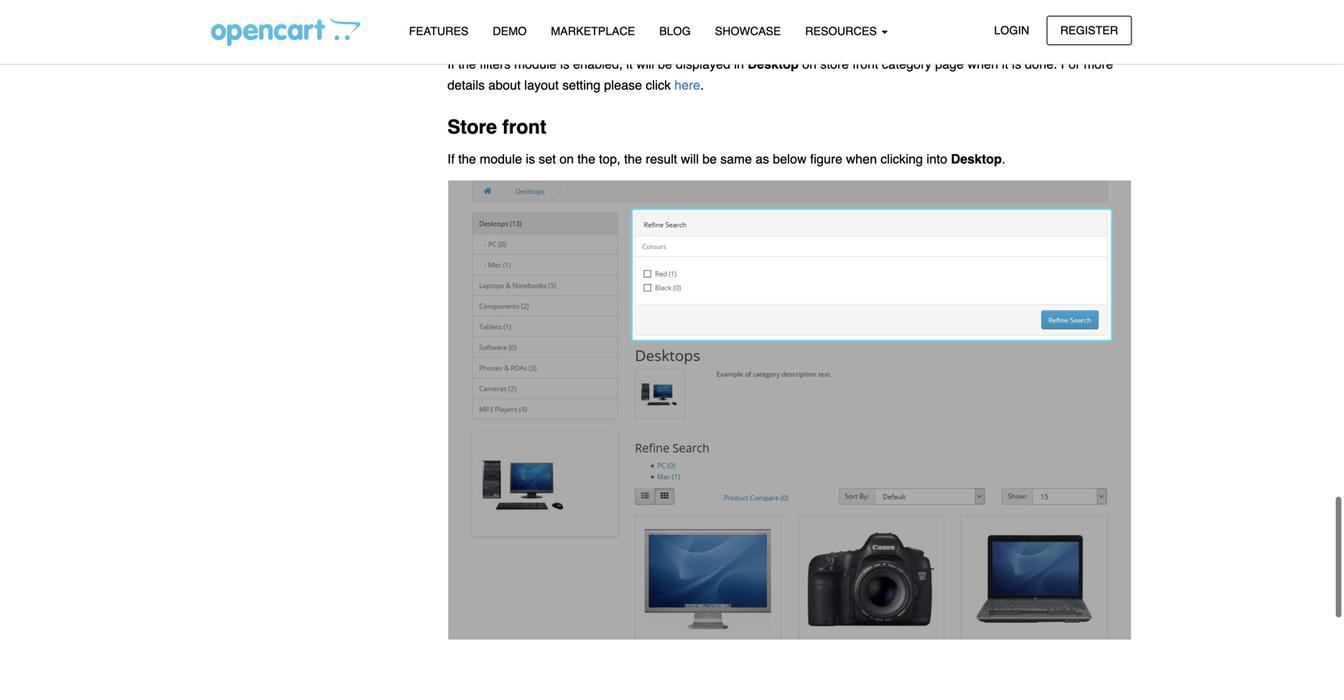 Task type: vqa. For each thing, say whether or not it's contained in the screenshot.
language
no



Task type: locate. For each thing, give the bounding box(es) containing it.
here .
[[675, 77, 704, 92]]

register link
[[1047, 16, 1132, 45]]

1 vertical spatial .
[[1002, 152, 1006, 167]]

front inside on store front category page when it is done. for more details about layout setting please click
[[853, 57, 879, 72]]

blog
[[660, 25, 691, 38]]

when inside on store front category page when it is done. for more details about layout setting please click
[[968, 57, 999, 72]]

desktop up displayed
[[659, 26, 710, 41]]

. right into on the right of the page
[[1002, 152, 1006, 167]]

0 vertical spatial desktop
[[659, 26, 710, 41]]

0 horizontal spatial .
[[700, 77, 704, 92]]

2 if from the top
[[448, 152, 455, 167]]

is
[[609, 26, 619, 41], [560, 57, 570, 72], [1012, 57, 1022, 72], [526, 152, 535, 167]]

it for details
[[1002, 57, 1009, 72]]

into
[[927, 152, 948, 167]]

1 vertical spatial desktop
[[748, 57, 799, 72]]

1 vertical spatial module
[[480, 152, 522, 167]]

will up "click"
[[637, 57, 654, 72]]

be
[[658, 57, 672, 72], [703, 152, 717, 167]]

0 horizontal spatial and
[[713, 26, 735, 41]]

it
[[859, 26, 866, 41], [626, 57, 633, 72], [1002, 57, 1009, 72]]

if the module is set on the top, the result will be same as below figure when clicking into desktop .
[[448, 152, 1006, 167]]

0 vertical spatial if
[[448, 57, 455, 72]]

category
[[882, 57, 932, 72]]

is right which
[[609, 26, 619, 41]]

0 vertical spatial .
[[700, 77, 704, 92]]

is left set at the top left of the page
[[526, 152, 535, 167]]

0 horizontal spatial will
[[637, 57, 654, 72]]

0 horizontal spatial desktop
[[659, 26, 710, 41]]

be up "click"
[[658, 57, 672, 72]]

it up "please"
[[626, 57, 633, 72]]

when
[[968, 57, 999, 72], [846, 152, 877, 167]]

now,
[[448, 26, 476, 41]]

which
[[573, 26, 606, 41]]

desktop right in
[[748, 57, 799, 72]]

resources
[[805, 25, 880, 38]]

if down the store
[[448, 152, 455, 167]]

0 horizontal spatial on
[[560, 152, 574, 167]]

the right top, at the left top
[[624, 152, 642, 167]]

1 horizontal spatial it
[[859, 26, 866, 41]]

1 if from the top
[[448, 57, 455, 72]]

2 vertical spatial on
[[560, 152, 574, 167]]

desktop
[[659, 26, 710, 41], [748, 57, 799, 72], [951, 152, 1002, 167]]

will right result
[[681, 152, 699, 167]]

result
[[646, 152, 677, 167]]

.
[[700, 77, 704, 92], [1002, 152, 1006, 167]]

demo link
[[481, 17, 539, 45]]

0 horizontal spatial front
[[503, 116, 547, 138]]

as
[[756, 152, 769, 167]]

if
[[448, 57, 455, 72], [448, 152, 455, 167]]

2 horizontal spatial it
[[1002, 57, 1009, 72]]

1 horizontal spatial .
[[1002, 152, 1006, 167]]

and
[[713, 26, 735, 41], [869, 26, 891, 41]]

1 horizontal spatial will
[[681, 152, 699, 167]]

and left save
[[869, 26, 891, 41]]

login
[[994, 24, 1030, 37]]

click
[[646, 77, 671, 92]]

1 horizontal spatial when
[[968, 57, 999, 72]]

on right red at the right of the page
[[841, 26, 856, 41]]

will
[[637, 57, 654, 72], [681, 152, 699, 167]]

front
[[853, 57, 879, 72], [503, 116, 547, 138]]

the
[[504, 26, 522, 41], [764, 26, 782, 41], [458, 57, 476, 72], [458, 152, 476, 167], [578, 152, 596, 167], [624, 152, 642, 167]]

desktop right into on the right of the page
[[951, 152, 1002, 167]]

on right set at the top left of the page
[[560, 152, 574, 167]]

set
[[539, 152, 556, 167]]

0 vertical spatial when
[[968, 57, 999, 72]]

it inside on store front category page when it is done. for more details about layout setting please click
[[1002, 57, 1009, 72]]

in
[[734, 57, 744, 72]]

1 horizontal spatial and
[[869, 26, 891, 41]]

is up setting
[[560, 57, 570, 72]]

1 horizontal spatial desktop
[[748, 57, 799, 72]]

edit
[[480, 26, 501, 41]]

1 horizontal spatial be
[[703, 152, 717, 167]]

is left done.
[[1012, 57, 1022, 72]]

about
[[489, 77, 521, 92]]

store front - desktop refine search image
[[448, 180, 1132, 641]]

and left add
[[713, 26, 735, 41]]

resources link
[[793, 17, 900, 45]]

when right figure
[[846, 152, 877, 167]]

1 vertical spatial front
[[503, 116, 547, 138]]

add
[[739, 26, 760, 41]]

0 vertical spatial be
[[658, 57, 672, 72]]

0 vertical spatial on
[[841, 26, 856, 41]]

changes.
[[925, 26, 978, 41]]

front right store on the right of page
[[853, 57, 879, 72]]

blog link
[[647, 17, 703, 45]]

here link
[[675, 77, 700, 92]]

module
[[514, 57, 557, 72], [480, 152, 522, 167]]

0 vertical spatial module
[[514, 57, 557, 72]]

store front
[[448, 116, 547, 138]]

0 vertical spatial front
[[853, 57, 879, 72]]

if for if the filters module is enabled, it will be displayed in desktop
[[448, 57, 455, 72]]

. down displayed
[[700, 77, 704, 92]]

store
[[820, 57, 849, 72]]

be left same
[[703, 152, 717, 167]]

if the filters module is enabled, it will be displayed in desktop
[[448, 57, 799, 72]]

here
[[675, 77, 700, 92]]

showcase link
[[703, 17, 793, 45]]

red
[[813, 26, 838, 41]]

2 horizontal spatial desktop
[[951, 152, 1002, 167]]

if up details
[[448, 57, 455, 72]]

0 horizontal spatial be
[[658, 57, 672, 72]]

done.
[[1025, 57, 1058, 72]]

1 horizontal spatial on
[[802, 57, 817, 72]]

1 vertical spatial if
[[448, 152, 455, 167]]

it down login link
[[1002, 57, 1009, 72]]

1 horizontal spatial front
[[853, 57, 879, 72]]

2 horizontal spatial on
[[841, 26, 856, 41]]

module up layout
[[514, 57, 557, 72]]

opencart - open source shopping cart solution image
[[211, 17, 361, 46]]

1 vertical spatial on
[[802, 57, 817, 72]]

on left store on the right of page
[[802, 57, 817, 72]]

0 horizontal spatial when
[[846, 152, 877, 167]]

0 horizontal spatial it
[[626, 57, 633, 72]]

when right page
[[968, 57, 999, 72]]

on
[[841, 26, 856, 41], [802, 57, 817, 72], [560, 152, 574, 167]]

front up set at the top left of the page
[[503, 116, 547, 138]]

it right red at the right of the page
[[859, 26, 866, 41]]

top,
[[599, 152, 621, 167]]

module down store front
[[480, 152, 522, 167]]



Task type: describe. For each thing, give the bounding box(es) containing it.
store
[[448, 116, 497, 138]]

1 vertical spatial when
[[846, 152, 877, 167]]

now, edit the product which is under desktop and add the filter red on it and save changes.
[[448, 26, 978, 41]]

figure
[[810, 152, 843, 167]]

save
[[894, 26, 922, 41]]

login link
[[981, 16, 1043, 45]]

marketplace link
[[539, 17, 647, 45]]

the left top, at the left top
[[578, 152, 596, 167]]

0 vertical spatial will
[[637, 57, 654, 72]]

1 and from the left
[[713, 26, 735, 41]]

setting
[[563, 77, 601, 92]]

2 vertical spatial desktop
[[951, 152, 1002, 167]]

filters
[[480, 57, 511, 72]]

please
[[604, 77, 642, 92]]

page
[[935, 57, 964, 72]]

more
[[1084, 57, 1114, 72]]

is inside on store front category page when it is done. for more details about layout setting please click
[[1012, 57, 1022, 72]]

layout
[[524, 77, 559, 92]]

showcase
[[715, 25, 781, 38]]

clicking
[[881, 152, 923, 167]]

below
[[773, 152, 807, 167]]

enabled,
[[573, 57, 623, 72]]

same
[[721, 152, 752, 167]]

if for if the module is set on the top, the result will be same as below figure when clicking into desktop .
[[448, 152, 455, 167]]

2 and from the left
[[869, 26, 891, 41]]

the right add
[[764, 26, 782, 41]]

displayed
[[676, 57, 731, 72]]

filter
[[785, 26, 810, 41]]

for
[[1061, 57, 1081, 72]]

the right edit
[[504, 26, 522, 41]]

under
[[622, 26, 655, 41]]

register
[[1061, 24, 1119, 37]]

features
[[409, 25, 469, 38]]

on store front category page when it is done. for more details about layout setting please click
[[448, 57, 1114, 92]]

the up details
[[458, 57, 476, 72]]

features link
[[397, 17, 481, 45]]

1 vertical spatial will
[[681, 152, 699, 167]]

marketplace
[[551, 25, 635, 38]]

details
[[448, 77, 485, 92]]

1 vertical spatial be
[[703, 152, 717, 167]]

on inside on store front category page when it is done. for more details about layout setting please click
[[802, 57, 817, 72]]

product
[[526, 26, 569, 41]]

demo
[[493, 25, 527, 38]]

the down the store
[[458, 152, 476, 167]]

it for desktop
[[626, 57, 633, 72]]



